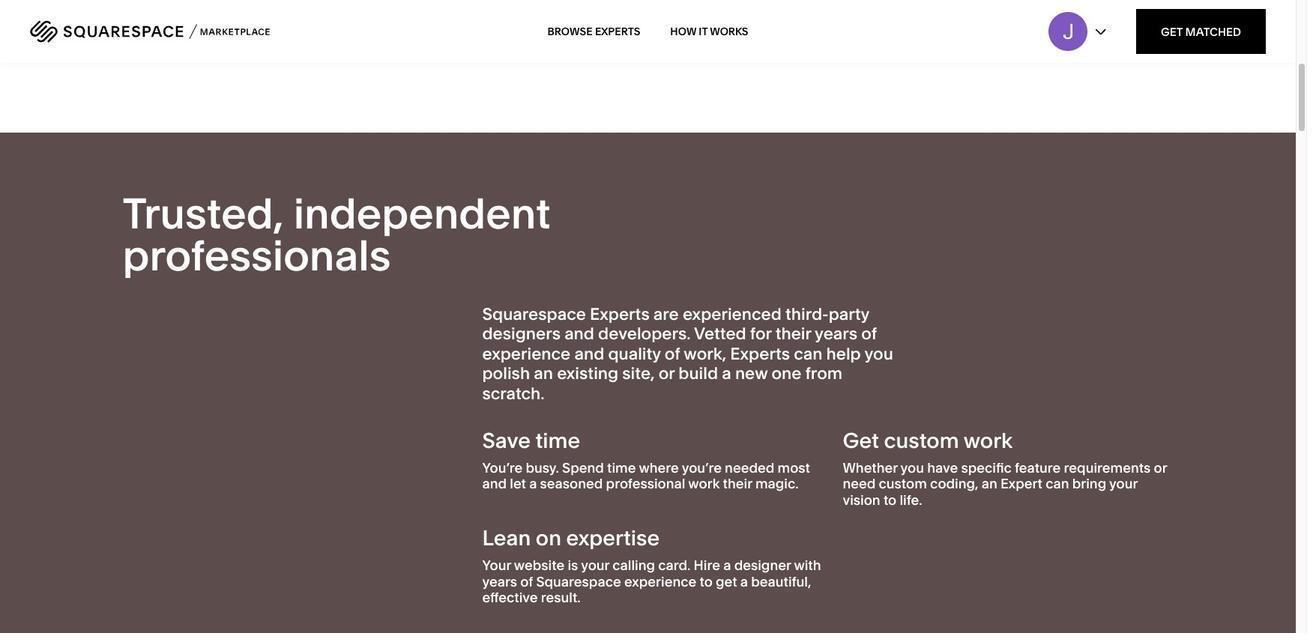 Task type: vqa. For each thing, say whether or not it's contained in the screenshot.
bring
yes



Task type: describe. For each thing, give the bounding box(es) containing it.
specific
[[962, 459, 1012, 477]]

designer
[[735, 557, 792, 574]]

whether
[[843, 459, 898, 477]]

life.
[[900, 492, 923, 509]]

seasoned
[[540, 476, 603, 493]]

browse experts
[[548, 25, 641, 38]]

years inside 'lean on expertise your website is your calling card. hire a designer with years of squarespace experience to get a beautiful, effective result.'
[[483, 573, 518, 591]]

squarespace experts are experienced third-party designers and developers. vetted for their years of experience and quality of work, experts can help you polish an existing site, or build a new one from scratch.
[[483, 304, 894, 404]]

to inside the get custom work whether you have specific feature requirements or need custom coding, an expert can bring your vision to life.
[[884, 492, 897, 509]]

get matched link
[[1137, 9, 1267, 54]]

matched
[[1186, 24, 1242, 39]]

build
[[679, 364, 719, 384]]

work,
[[684, 344, 727, 364]]

1 horizontal spatial of
[[665, 344, 681, 364]]

result.
[[541, 590, 581, 607]]

card.
[[659, 557, 691, 574]]

requirements
[[1065, 459, 1151, 477]]

have
[[928, 459, 959, 477]]

save
[[483, 428, 531, 454]]

works
[[710, 25, 749, 38]]

experienced
[[683, 304, 782, 325]]

from
[[806, 364, 843, 384]]

most
[[778, 459, 811, 477]]

bring
[[1073, 476, 1107, 493]]

site,
[[623, 364, 655, 384]]

effective
[[483, 590, 538, 607]]

your
[[483, 557, 511, 574]]

experts for browse
[[595, 25, 641, 38]]

squarespace inside 'lean on expertise your website is your calling card. hire a designer with years of squarespace experience to get a beautiful, effective result.'
[[537, 573, 622, 591]]

their inside 'save time you're busy. spend time where you're needed most and let a seasoned professional work their magic.'
[[723, 476, 753, 493]]

magic.
[[756, 476, 799, 493]]

professionals
[[123, 230, 391, 281]]

how
[[671, 25, 697, 38]]

calling
[[613, 557, 656, 574]]

trusted,
[[123, 188, 284, 239]]

an inside the get custom work whether you have specific feature requirements or need custom coding, an expert can bring your vision to life.
[[982, 476, 998, 493]]

a inside squarespace experts are experienced third-party designers and developers. vetted for their years of experience and quality of work, experts can help you polish an existing site, or build a new one from scratch.
[[722, 364, 732, 384]]

your inside the get custom work whether you have specific feature requirements or need custom coding, an expert can bring your vision to life.
[[1110, 476, 1138, 493]]

third-
[[786, 304, 829, 325]]

website
[[514, 557, 565, 574]]

spend
[[563, 459, 604, 477]]

let
[[510, 476, 526, 493]]

coding,
[[931, 476, 979, 493]]

vision
[[843, 492, 881, 509]]

work inside 'save time you're busy. spend time where you're needed most and let a seasoned professional work their magic.'
[[689, 476, 720, 493]]

expertise
[[567, 526, 660, 551]]

experts for squarespace
[[590, 304, 650, 325]]

busy.
[[526, 459, 559, 477]]

beautiful,
[[752, 573, 812, 591]]

2 horizontal spatial of
[[862, 324, 877, 345]]

your inside 'lean on expertise your website is your calling card. hire a designer with years of squarespace experience to get a beautiful, effective result.'
[[581, 557, 610, 574]]

quality
[[609, 344, 661, 364]]

of inside 'lean on expertise your website is your calling card. hire a designer with years of squarespace experience to get a beautiful, effective result.'
[[521, 573, 533, 591]]

you're
[[483, 459, 523, 477]]



Task type: locate. For each thing, give the bounding box(es) containing it.
get inside get matched 'link'
[[1162, 24, 1184, 39]]

their
[[776, 324, 812, 345], [723, 476, 753, 493]]

years up from
[[815, 324, 858, 345]]

browse
[[548, 25, 593, 38]]

1 vertical spatial squarespace
[[537, 573, 622, 591]]

1 vertical spatial experts
[[590, 304, 650, 325]]

independent
[[294, 188, 551, 239]]

experience inside squarespace experts are experienced third-party designers and developers. vetted for their years of experience and quality of work, experts can help you polish an existing site, or build a new one from scratch.
[[483, 344, 571, 364]]

you
[[865, 344, 894, 364], [901, 459, 925, 477]]

to
[[884, 492, 897, 509], [700, 573, 713, 591]]

can left help
[[794, 344, 823, 364]]

designers
[[483, 324, 561, 345]]

experts
[[595, 25, 641, 38], [590, 304, 650, 325], [731, 344, 790, 364]]

custom left "have"
[[879, 476, 928, 493]]

work right "where" at the bottom of page
[[689, 476, 720, 493]]

developers.
[[599, 324, 691, 345]]

experience
[[483, 344, 571, 364], [625, 573, 697, 591]]

0 horizontal spatial of
[[521, 573, 533, 591]]

of
[[862, 324, 877, 345], [665, 344, 681, 364], [521, 573, 533, 591]]

custom up "have"
[[885, 428, 960, 454]]

it
[[699, 25, 708, 38]]

save time heading
[[483, 428, 828, 454]]

1 vertical spatial their
[[723, 476, 753, 493]]

time
[[536, 428, 581, 454], [608, 459, 636, 477]]

1 horizontal spatial time
[[608, 459, 636, 477]]

experts right browse
[[595, 25, 641, 38]]

you right help
[[865, 344, 894, 364]]

their inside squarespace experts are experienced third-party designers and developers. vetted for their years of experience and quality of work, experts can help you polish an existing site, or build a new one from scratch.
[[776, 324, 812, 345]]

1 vertical spatial time
[[608, 459, 636, 477]]

lean on expertise your website is your calling card. hire a designer with years of squarespace experience to get a beautiful, effective result.
[[483, 526, 822, 607]]

expert
[[1001, 476, 1043, 493]]

years inside squarespace experts are experienced third-party designers and developers. vetted for their years of experience and quality of work, experts can help you polish an existing site, or build a new one from scratch.
[[815, 324, 858, 345]]

and
[[565, 324, 595, 345], [575, 344, 605, 364], [483, 476, 507, 493]]

0 vertical spatial time
[[536, 428, 581, 454]]

can
[[794, 344, 823, 364], [1046, 476, 1070, 493]]

get for custom
[[843, 428, 880, 454]]

work up specific in the bottom of the page
[[964, 428, 1013, 454]]

0 vertical spatial get
[[1162, 24, 1184, 39]]

1 horizontal spatial get
[[1162, 24, 1184, 39]]

and left let
[[483, 476, 507, 493]]

experience down lean on expertise heading
[[625, 573, 697, 591]]

custom
[[885, 428, 960, 454], [879, 476, 928, 493]]

your right is
[[581, 557, 610, 574]]

with
[[795, 557, 822, 574]]

lean on expertise heading
[[483, 526, 828, 552]]

experience inside 'lean on expertise your website is your calling card. hire a designer with years of squarespace experience to get a beautiful, effective result.'
[[625, 573, 697, 591]]

1 horizontal spatial an
[[982, 476, 998, 493]]

of right your
[[521, 573, 533, 591]]

and left quality
[[575, 344, 605, 364]]

can left bring at the bottom right of page
[[1046, 476, 1070, 493]]

time up the busy.
[[536, 428, 581, 454]]

an inside squarespace experts are experienced third-party designers and developers. vetted for their years of experience and quality of work, experts can help you polish an existing site, or build a new one from scratch.
[[534, 364, 553, 384]]

0 horizontal spatial can
[[794, 344, 823, 364]]

0 vertical spatial experts
[[595, 25, 641, 38]]

1 vertical spatial get
[[843, 428, 880, 454]]

0 horizontal spatial experience
[[483, 344, 571, 364]]

1 vertical spatial experience
[[625, 573, 697, 591]]

squarespace inside squarespace experts are experienced third-party designers and developers. vetted for their years of experience and quality of work, experts can help you polish an existing site, or build a new one from scratch.
[[483, 304, 586, 325]]

1 horizontal spatial work
[[964, 428, 1013, 454]]

a
[[722, 364, 732, 384], [530, 476, 537, 493], [724, 557, 732, 574], [741, 573, 749, 591]]

get custom work heading
[[843, 428, 1174, 454]]

experts up quality
[[590, 304, 650, 325]]

squarespace
[[483, 304, 586, 325], [537, 573, 622, 591]]

their right for
[[776, 324, 812, 345]]

you're
[[682, 459, 722, 477]]

to inside 'lean on expertise your website is your calling card. hire a designer with years of squarespace experience to get a beautiful, effective result.'
[[700, 573, 713, 591]]

0 vertical spatial you
[[865, 344, 894, 364]]

or
[[659, 364, 675, 384], [1155, 459, 1168, 477]]

your
[[1110, 476, 1138, 493], [581, 557, 610, 574]]

time left "where" at the bottom of page
[[608, 459, 636, 477]]

you inside squarespace experts are experienced third-party designers and developers. vetted for their years of experience and quality of work, experts can help you polish an existing site, or build a new one from scratch.
[[865, 344, 894, 364]]

to left life.
[[884, 492, 897, 509]]

need
[[843, 476, 876, 493]]

get matched
[[1162, 24, 1242, 39]]

a left new
[[722, 364, 732, 384]]

is
[[568, 557, 579, 574]]

an left expert
[[982, 476, 998, 493]]

new
[[736, 364, 768, 384]]

of right help
[[862, 324, 877, 345]]

1 horizontal spatial years
[[815, 324, 858, 345]]

get custom work whether you have specific feature requirements or need custom coding, an expert can bring your vision to life.
[[843, 428, 1168, 509]]

for
[[751, 324, 772, 345]]

1 vertical spatial or
[[1155, 459, 1168, 477]]

and up existing at the left bottom of page
[[565, 324, 595, 345]]

on
[[536, 526, 562, 551]]

how it works link
[[671, 10, 749, 52]]

0 horizontal spatial their
[[723, 476, 753, 493]]

polish
[[483, 364, 530, 384]]

squarespace up polish
[[483, 304, 586, 325]]

get
[[1162, 24, 1184, 39], [843, 428, 880, 454]]

1 vertical spatial years
[[483, 573, 518, 591]]

0 vertical spatial can
[[794, 344, 823, 364]]

2 vertical spatial experts
[[731, 344, 790, 364]]

or inside squarespace experts are experienced third-party designers and developers. vetted for their years of experience and quality of work, experts can help you polish an existing site, or build a new one from scratch.
[[659, 364, 675, 384]]

1 horizontal spatial you
[[901, 459, 925, 477]]

0 horizontal spatial time
[[536, 428, 581, 454]]

or right the site,
[[659, 364, 675, 384]]

help
[[827, 344, 862, 364]]

you inside the get custom work whether you have specific feature requirements or need custom coding, an expert can bring your vision to life.
[[901, 459, 925, 477]]

a inside 'save time you're busy. spend time where you're needed most and let a seasoned professional work their magic.'
[[530, 476, 537, 493]]

1 horizontal spatial experience
[[625, 573, 697, 591]]

or inside the get custom work whether you have specific feature requirements or need custom coding, an expert can bring your vision to life.
[[1155, 459, 1168, 477]]

a right hire
[[724, 557, 732, 574]]

0 horizontal spatial your
[[581, 557, 610, 574]]

can inside squarespace experts are experienced third-party designers and developers. vetted for their years of experience and quality of work, experts can help you polish an existing site, or build a new one from scratch.
[[794, 344, 823, 364]]

squarespace down on
[[537, 573, 622, 591]]

vetted
[[695, 324, 747, 345]]

0 vertical spatial experience
[[483, 344, 571, 364]]

years down lean
[[483, 573, 518, 591]]

0 vertical spatial to
[[884, 492, 897, 509]]

1 horizontal spatial or
[[1155, 459, 1168, 477]]

get left matched
[[1162, 24, 1184, 39]]

0 vertical spatial years
[[815, 324, 858, 345]]

0 vertical spatial squarespace
[[483, 304, 586, 325]]

and inside 'save time you're busy. spend time where you're needed most and let a seasoned professional work their magic.'
[[483, 476, 507, 493]]

1 vertical spatial work
[[689, 476, 720, 493]]

work
[[964, 428, 1013, 454], [689, 476, 720, 493]]

of left work, at the bottom right
[[665, 344, 681, 364]]

their right you're at the bottom of page
[[723, 476, 753, 493]]

0 horizontal spatial work
[[689, 476, 720, 493]]

how it works
[[671, 25, 749, 38]]

get
[[716, 573, 738, 591]]

trusted, independent professionals heading
[[123, 188, 648, 281]]

to left get
[[700, 573, 713, 591]]

1 vertical spatial custom
[[879, 476, 928, 493]]

0 horizontal spatial to
[[700, 573, 713, 591]]

get for matched
[[1162, 24, 1184, 39]]

squarespace marketplace image
[[30, 20, 270, 43]]

an right polish
[[534, 364, 553, 384]]

0 vertical spatial work
[[964, 428, 1013, 454]]

a right let
[[530, 476, 537, 493]]

lean
[[483, 526, 531, 551]]

0 vertical spatial their
[[776, 324, 812, 345]]

1 vertical spatial to
[[700, 573, 713, 591]]

0 vertical spatial an
[[534, 364, 553, 384]]

party
[[829, 304, 870, 325]]

0 vertical spatial or
[[659, 364, 675, 384]]

1 vertical spatial your
[[581, 557, 610, 574]]

1 vertical spatial an
[[982, 476, 998, 493]]

1 vertical spatial you
[[901, 459, 925, 477]]

1 horizontal spatial their
[[776, 324, 812, 345]]

save time you're busy. spend time where you're needed most and let a seasoned professional work their magic.
[[483, 428, 811, 493]]

0 horizontal spatial years
[[483, 573, 518, 591]]

0 vertical spatial custom
[[885, 428, 960, 454]]

0 horizontal spatial or
[[659, 364, 675, 384]]

hire
[[694, 557, 721, 574]]

you left "have"
[[901, 459, 925, 477]]

browse experts link
[[548, 10, 641, 52]]

1 horizontal spatial to
[[884, 492, 897, 509]]

existing
[[557, 364, 619, 384]]

trusted, independent professionals
[[123, 188, 551, 281]]

get up whether
[[843, 428, 880, 454]]

feature
[[1016, 459, 1062, 477]]

professional
[[606, 476, 686, 493]]

1 horizontal spatial can
[[1046, 476, 1070, 493]]

get inside the get custom work whether you have specific feature requirements or need custom coding, an expert can bring your vision to life.
[[843, 428, 880, 454]]

needed
[[725, 459, 775, 477]]

years
[[815, 324, 858, 345], [483, 573, 518, 591]]

1 horizontal spatial your
[[1110, 476, 1138, 493]]

are
[[654, 304, 679, 325]]

experience up scratch.
[[483, 344, 571, 364]]

where
[[639, 459, 679, 477]]

0 horizontal spatial an
[[534, 364, 553, 384]]

0 horizontal spatial you
[[865, 344, 894, 364]]

your right bring at the bottom right of page
[[1110, 476, 1138, 493]]

an
[[534, 364, 553, 384], [982, 476, 998, 493]]

1 vertical spatial can
[[1046, 476, 1070, 493]]

one
[[772, 364, 802, 384]]

0 horizontal spatial get
[[843, 428, 880, 454]]

0 vertical spatial your
[[1110, 476, 1138, 493]]

experts down experienced
[[731, 344, 790, 364]]

can inside the get custom work whether you have specific feature requirements or need custom coding, an expert can bring your vision to life.
[[1046, 476, 1070, 493]]

or right requirements
[[1155, 459, 1168, 477]]

scratch.
[[483, 384, 545, 404]]

work inside the get custom work whether you have specific feature requirements or need custom coding, an expert can bring your vision to life.
[[964, 428, 1013, 454]]

a right get
[[741, 573, 749, 591]]



